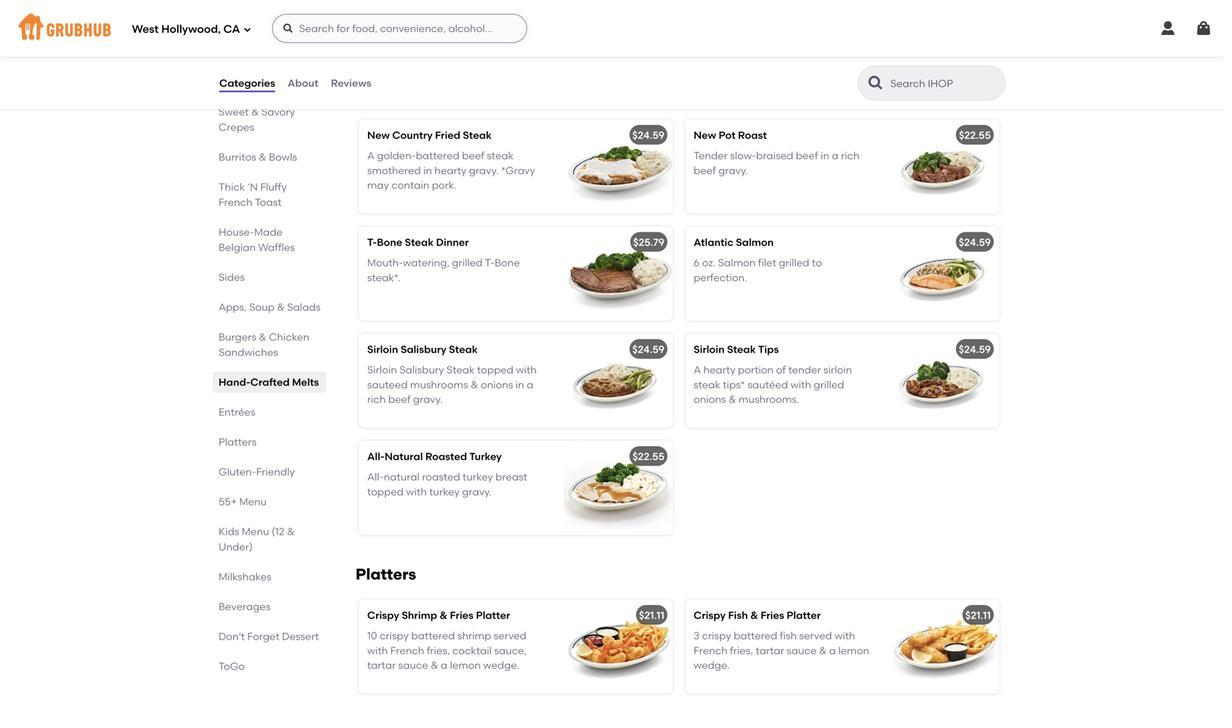 Task type: describe. For each thing, give the bounding box(es) containing it.
2 svg image from the left
[[1195, 20, 1213, 37]]

comes
[[395, 0, 428, 3]]

gluten-friendly
[[219, 466, 295, 478]]

$24.59 for a hearty portion of tender sirloin steak tips* sautéed with grilled onions & mushrooms.
[[959, 343, 991, 356]]

under)
[[219, 541, 253, 553]]

apps, soup & salads tab
[[219, 300, 321, 315]]

on
[[456, 20, 469, 33]]

sides tab
[[219, 270, 321, 285]]

0 horizontal spatial svg image
[[243, 25, 252, 34]]

crispy fish & fries platter
[[694, 609, 821, 622]]

tips*
[[723, 379, 745, 391]]

salisbury for sirloin salisbury steak topped with sauteed mushrooms & onions in a rich beef gravy.
[[400, 364, 444, 376]]

philly
[[367, 0, 393, 3]]

sirloin steak tips
[[694, 343, 779, 356]]

all-natural roasted turkey image
[[564, 440, 673, 535]]

battered for platters
[[411, 630, 455, 642]]

new country fried steak
[[367, 129, 492, 141]]

gluten-friendly tab
[[219, 464, 321, 480]]

you
[[443, 0, 461, 3]]

kids
[[219, 525, 239, 538]]

french for crispy fish & fries platter
[[694, 645, 728, 657]]

gravy. inside sirloin salisbury steak topped with sauteed mushrooms & onions in a rich beef gravy.
[[413, 393, 443, 406]]

contain
[[392, 179, 430, 191]]

west hollywood, ca
[[132, 23, 240, 36]]

tips
[[758, 343, 779, 356]]

rich inside sirloin salisbury steak topped with sauteed mushrooms & onions in a rich beef gravy.
[[367, 393, 386, 406]]

10
[[367, 630, 377, 642]]

natural
[[384, 471, 420, 483]]

salmon inside 6 oz. salmon filet grilled to perfection.
[[718, 257, 756, 269]]

kids menu (12 & under) tab
[[219, 524, 321, 555]]

house-made belgian waffles tab
[[219, 224, 321, 255]]

battered for entrées
[[416, 149, 460, 162]]

melted
[[504, 5, 539, 18]]

tender slow-braised beef in a rich beef gravy.
[[694, 149, 860, 177]]

in inside tender slow-braised beef in a rich beef gravy.
[[821, 149, 830, 162]]

entrées tab
[[219, 405, 321, 420]]

fish
[[780, 630, 797, 642]]

milkshakes tab
[[219, 569, 321, 585]]

bone inside the "mouth-watering, grilled t-bone steak*."
[[495, 257, 520, 269]]

served for sauce
[[799, 630, 832, 642]]

slow-
[[730, 149, 756, 162]]

sauteed
[[367, 379, 408, 391]]

watering,
[[403, 257, 450, 269]]

$22.55 for all-natural roasted turkey breast topped with turkey gravy.
[[633, 450, 665, 463]]

sweet & savory crepes tab
[[219, 104, 321, 135]]

about
[[288, 77, 319, 89]]

0 vertical spatial bone
[[377, 236, 402, 248]]

beef inside sirloin salisbury steak topped with sauteed mushrooms & onions in a rich beef gravy.
[[388, 393, 411, 406]]

all-natural roasted turkey breast topped with turkey gravy.
[[367, 471, 527, 498]]

topped inside all-natural roasted turkey breast topped with turkey gravy.
[[367, 486, 404, 498]]

1 horizontal spatial turkey
[[463, 471, 493, 483]]

entrées inside tab
[[219, 406, 255, 418]]

$22.55 for tender slow-braised beef in a rich beef gravy.
[[959, 129, 991, 141]]

fries, for wedge.
[[730, 645, 753, 657]]

ca
[[223, 23, 240, 36]]

hand-crafted melts tab
[[219, 375, 321, 390]]

lemon inside 10 crispy battered shrimp served with french fries, cocktail sauce, tartar sauce & a lemon wedge.
[[450, 659, 481, 672]]

all- for natural
[[367, 471, 384, 483]]

filet
[[758, 257, 777, 269]]

french for crispy shrimp & fries platter
[[390, 645, 424, 657]]

3
[[694, 630, 700, 642]]

grilled inside 6 oz. salmon filet grilled to perfection.
[[779, 257, 810, 269]]

$21.11 for 10 crispy battered shrimp served with french fries, cocktail sauce, tartar sauce & a lemon wedge.
[[639, 609, 665, 622]]

3 crispy battered fish served with french fries, tartar sauce & a lemon wedge.
[[694, 630, 869, 672]]

salisbury for sirloin salisbury steak
[[401, 343, 447, 356]]

togo
[[219, 660, 245, 673]]

steak inside a hearty portion of tender sirloin steak tips* sautéed with grilled onions & mushrooms.
[[694, 379, 721, 391]]

wedge. inside 3 crispy battered fish served with french fries, tartar sauce & a lemon wedge.
[[694, 659, 730, 672]]

shrimp
[[458, 630, 491, 642]]

0 vertical spatial t-
[[367, 236, 377, 248]]

tender
[[694, 149, 728, 162]]

to inside 6 oz. salmon filet grilled to perfection.
[[812, 257, 822, 269]]

house-made belgian waffles
[[219, 226, 295, 254]]

fried
[[435, 129, 461, 141]]

mouth-
[[367, 257, 403, 269]]

steak up portion
[[727, 343, 756, 356]]

roasted
[[422, 471, 460, 483]]

with inside sirloin salisbury steak topped with sauteed mushrooms & onions in a rich beef gravy.
[[516, 364, 537, 376]]

chicken
[[269, 331, 309, 343]]

bowls
[[269, 151, 297, 163]]

grilled left roll.
[[480, 20, 511, 33]]

& inside philly comes to you with grilled sirloin steak & onions topped with melted american cheese on a grilled roll.
[[397, 5, 404, 18]]

$25.79
[[633, 236, 665, 248]]

burritos
[[219, 151, 256, 163]]

fries for fish
[[761, 609, 784, 622]]

sauce inside 3 crispy battered fish served with french fries, tartar sauce & a lemon wedge.
[[787, 645, 817, 657]]

philly comes to you with grilled sirloin steak & onions topped with melted american cheese on a grilled roll.
[[367, 0, 548, 33]]

hearty inside a hearty portion of tender sirloin steak tips* sautéed with grilled onions & mushrooms.
[[704, 364, 736, 376]]

sirloin salisbury steak
[[367, 343, 478, 356]]

crafted
[[250, 376, 290, 388]]

cheese
[[418, 20, 454, 33]]

dinner
[[436, 236, 469, 248]]

gravy. for roast
[[719, 164, 748, 177]]

sweet & savory crepes
[[219, 106, 295, 133]]

toast
[[255, 196, 282, 208]]

(12
[[272, 525, 285, 538]]

in inside a golden-battered beef steak smothered in hearty gravy.  *gravy may contain pork.
[[423, 164, 432, 177]]

new for new country fried steak
[[367, 129, 390, 141]]

a inside philly comes to you with grilled sirloin steak & onions topped with melted american cheese on a grilled roll.
[[471, 20, 478, 33]]

apps,
[[219, 301, 247, 313]]

roll.
[[514, 20, 531, 33]]

with inside 3 crispy battered fish served with french fries, tartar sauce & a lemon wedge.
[[835, 630, 855, 642]]

55+
[[219, 496, 237, 508]]

main navigation navigation
[[0, 0, 1224, 57]]

tender
[[789, 364, 821, 376]]

savory
[[261, 106, 295, 118]]

sirloin inside a hearty portion of tender sirloin steak tips* sautéed with grilled onions & mushrooms.
[[824, 364, 852, 376]]

$24.59 for sirloin salisbury steak topped with sauteed mushrooms & onions in a rich beef gravy.
[[633, 343, 665, 356]]

beverages
[[219, 601, 271, 613]]

beef down tender
[[694, 164, 716, 177]]

served for sauce,
[[494, 630, 527, 642]]

sirloin steak tips image
[[891, 333, 1000, 428]]

topped inside philly comes to you with grilled sirloin steak & onions topped with melted american cheese on a grilled roll.
[[442, 5, 478, 18]]

forget
[[247, 630, 280, 643]]

don't
[[219, 630, 245, 643]]

natural
[[385, 450, 423, 463]]

crispy shrimp & fries platter image
[[564, 599, 673, 694]]

55+ menu
[[219, 496, 267, 508]]

grilled up melted at the left of page
[[487, 0, 517, 3]]

breast
[[496, 471, 527, 483]]

categories button
[[219, 57, 276, 109]]

burritos & bowls tab
[[219, 149, 321, 165]]

burritos & bowls
[[219, 151, 297, 163]]

steak for sirloin salisbury steak topped with sauteed mushrooms & onions in a rich beef gravy.
[[447, 364, 475, 376]]

lemon inside 3 crispy battered fish served with french fries, tartar sauce & a lemon wedge.
[[839, 645, 869, 657]]

t- inside the "mouth-watering, grilled t-bone steak*."
[[485, 257, 495, 269]]

fluffy
[[260, 181, 287, 193]]

golden-
[[377, 149, 416, 162]]

may
[[367, 179, 389, 191]]

sweet
[[219, 106, 249, 118]]

burgers & chicken sandwiches
[[219, 331, 309, 359]]

smothered
[[367, 164, 421, 177]]

platter for fish
[[787, 609, 821, 622]]

roast
[[738, 129, 767, 141]]

steak inside philly comes to you with grilled sirloin steak & onions topped with melted american cheese on a grilled roll.
[[367, 5, 394, 18]]

sandwiches
[[219, 346, 278, 359]]

mouth-watering, grilled t-bone steak*.
[[367, 257, 520, 284]]

0 vertical spatial salmon
[[736, 236, 774, 248]]

categories
[[219, 77, 275, 89]]

kids menu (12 & under)
[[219, 525, 295, 553]]

crispy for fish
[[702, 630, 731, 642]]

waffles
[[258, 241, 295, 254]]

sirloin for a
[[694, 343, 725, 356]]

t-bone steak dinner image
[[564, 226, 673, 321]]

mushrooms.
[[739, 393, 799, 406]]

beef inside a golden-battered beef steak smothered in hearty gravy.  *gravy may contain pork.
[[462, 149, 485, 162]]

fries, for a
[[427, 645, 450, 657]]

burgers
[[219, 331, 256, 343]]

with inside a hearty portion of tender sirloin steak tips* sautéed with grilled onions & mushrooms.
[[791, 379, 811, 391]]

tartar inside 3 crispy battered fish served with french fries, tartar sauce & a lemon wedge.
[[756, 645, 784, 657]]

& inside kids menu (12 & under)
[[287, 525, 295, 538]]

french inside thick 'n fluffy french toast
[[219, 196, 253, 208]]

1 horizontal spatial svg image
[[282, 23, 294, 34]]

sirloin salisbury steak image
[[564, 333, 673, 428]]

& inside 10 crispy battered shrimp served with french fries, cocktail sauce, tartar sauce & a lemon wedge.
[[431, 659, 438, 672]]



Task type: vqa. For each thing, say whether or not it's contained in the screenshot.
battered associated with Platters
yes



Task type: locate. For each thing, give the bounding box(es) containing it.
& inside sweet & savory crepes
[[251, 106, 259, 118]]

1 horizontal spatial entrées
[[356, 85, 413, 103]]

crispy
[[380, 630, 409, 642], [702, 630, 731, 642]]

west
[[132, 23, 159, 36]]

entrées
[[356, 85, 413, 103], [219, 406, 255, 418]]

battered down crispy fish & fries platter
[[734, 630, 778, 642]]

crispy for 10
[[367, 609, 399, 622]]

steak
[[367, 5, 394, 18], [487, 149, 514, 162], [694, 379, 721, 391]]

0 vertical spatial sauce
[[787, 645, 817, 657]]

a inside 3 crispy battered fish served with french fries, tartar sauce & a lemon wedge.
[[829, 645, 836, 657]]

fries up fish
[[761, 609, 784, 622]]

crispy for shrimp
[[380, 630, 409, 642]]

0 vertical spatial $22.55
[[959, 129, 991, 141]]

new pot roast image
[[891, 119, 1000, 214]]

french down thick
[[219, 196, 253, 208]]

platter up fish
[[787, 609, 821, 622]]

gravy. inside tender slow-braised beef in a rich beef gravy.
[[719, 164, 748, 177]]

a left golden-
[[367, 149, 375, 162]]

0 horizontal spatial french
[[219, 196, 253, 208]]

all- down all-natural roasted turkey on the bottom of page
[[367, 471, 384, 483]]

served inside 3 crispy battered fish served with french fries, tartar sauce & a lemon wedge.
[[799, 630, 832, 642]]

2 crispy from the left
[[694, 609, 726, 622]]

platter for shrimp
[[476, 609, 510, 622]]

platters tab
[[219, 434, 321, 450]]

cocktail
[[453, 645, 492, 657]]

salmon up filet
[[736, 236, 774, 248]]

with inside 10 crispy battered shrimp served with french fries, cocktail sauce, tartar sauce & a lemon wedge.
[[367, 645, 388, 657]]

grilled down 'tender'
[[814, 379, 845, 391]]

battered inside 10 crispy battered shrimp served with french fries, cocktail sauce, tartar sauce & a lemon wedge.
[[411, 630, 455, 642]]

mushrooms
[[410, 379, 468, 391]]

$22.55
[[959, 129, 991, 141], [633, 450, 665, 463]]

1 vertical spatial salmon
[[718, 257, 756, 269]]

2 horizontal spatial steak
[[694, 379, 721, 391]]

gravy.
[[469, 164, 499, 177], [719, 164, 748, 177], [413, 393, 443, 406], [462, 486, 492, 498]]

burgers & chicken sandwiches tab
[[219, 329, 321, 360]]

1 vertical spatial steak
[[487, 149, 514, 162]]

1 vertical spatial salisbury
[[400, 364, 444, 376]]

0 vertical spatial onions
[[407, 5, 439, 18]]

sauce down "shrimp"
[[398, 659, 428, 672]]

hearty inside a golden-battered beef steak smothered in hearty gravy.  *gravy may contain pork.
[[435, 164, 467, 177]]

platters inside platters tab
[[219, 436, 257, 448]]

0 horizontal spatial platter
[[476, 609, 510, 622]]

1 svg image from the left
[[1160, 20, 1177, 37]]

battered
[[416, 149, 460, 162], [411, 630, 455, 642], [734, 630, 778, 642]]

0 vertical spatial menu
[[239, 496, 267, 508]]

2 $21.11 from the left
[[966, 609, 991, 622]]

0 vertical spatial tartar
[[756, 645, 784, 657]]

2 wedge. from the left
[[694, 659, 730, 672]]

french down "shrimp"
[[390, 645, 424, 657]]

6 oz. salmon filet grilled to perfection.
[[694, 257, 822, 284]]

1 horizontal spatial lemon
[[839, 645, 869, 657]]

0 vertical spatial to
[[431, 0, 441, 3]]

beef
[[462, 149, 485, 162], [796, 149, 818, 162], [694, 164, 716, 177], [388, 393, 411, 406]]

soup
[[249, 301, 275, 313]]

0 horizontal spatial hearty
[[435, 164, 467, 177]]

atlantic
[[694, 236, 734, 248]]

menu right 55+
[[239, 496, 267, 508]]

menu
[[239, 496, 267, 508], [242, 525, 269, 538]]

0 vertical spatial steak
[[367, 5, 394, 18]]

reviews
[[331, 77, 372, 89]]

1 horizontal spatial in
[[516, 379, 524, 391]]

svg image
[[1160, 20, 1177, 37], [1195, 20, 1213, 37]]

sirloin right 'tender'
[[824, 364, 852, 376]]

1 horizontal spatial hearty
[[704, 364, 736, 376]]

*gravy
[[501, 164, 535, 177]]

1 vertical spatial bone
[[495, 257, 520, 269]]

0 vertical spatial a
[[367, 149, 375, 162]]

french inside 10 crispy battered shrimp served with french fries, cocktail sauce, tartar sauce & a lemon wedge.
[[390, 645, 424, 657]]

steak right fried
[[463, 129, 492, 141]]

grilled inside the "mouth-watering, grilled t-bone steak*."
[[452, 257, 483, 269]]

0 horizontal spatial entrées
[[219, 406, 255, 418]]

platters
[[219, 436, 257, 448], [356, 565, 416, 584]]

fries up the shrimp
[[450, 609, 474, 622]]

a inside 10 crispy battered shrimp served with french fries, cocktail sauce, tartar sauce & a lemon wedge.
[[441, 659, 448, 672]]

0 horizontal spatial steak
[[367, 5, 394, 18]]

salisbury inside sirloin salisbury steak topped with sauteed mushrooms & onions in a rich beef gravy.
[[400, 364, 444, 376]]

roasted
[[425, 450, 467, 463]]

fries, inside 10 crispy battered shrimp served with french fries, cocktail sauce, tartar sauce & a lemon wedge.
[[427, 645, 450, 657]]

gravy. inside all-natural roasted turkey breast topped with turkey gravy.
[[462, 486, 492, 498]]

1 vertical spatial turkey
[[429, 486, 460, 498]]

2 fries, from the left
[[730, 645, 753, 657]]

0 horizontal spatial rich
[[367, 393, 386, 406]]

crispy for 3
[[694, 609, 726, 622]]

american
[[367, 20, 416, 33]]

fries, left cocktail
[[427, 645, 450, 657]]

steak up sirloin salisbury steak topped with sauteed mushrooms & onions in a rich beef gravy.
[[449, 343, 478, 356]]

crepes
[[219, 121, 254, 133]]

0 vertical spatial topped
[[442, 5, 478, 18]]

gravy. down slow-
[[719, 164, 748, 177]]

battered inside 3 crispy battered fish served with french fries, tartar sauce & a lemon wedge.
[[734, 630, 778, 642]]

new for new pot roast
[[694, 129, 716, 141]]

0 horizontal spatial sauce
[[398, 659, 428, 672]]

french inside 3 crispy battered fish served with french fries, tartar sauce & a lemon wedge.
[[694, 645, 728, 657]]

2 horizontal spatial in
[[821, 149, 830, 162]]

crispy inside 10 crispy battered shrimp served with french fries, cocktail sauce, tartar sauce & a lemon wedge.
[[380, 630, 409, 642]]

&
[[397, 5, 404, 18], [251, 106, 259, 118], [259, 151, 267, 163], [277, 301, 285, 313], [259, 331, 267, 343], [471, 379, 478, 391], [729, 393, 736, 406], [287, 525, 295, 538], [440, 609, 448, 622], [751, 609, 758, 622], [819, 645, 827, 657], [431, 659, 438, 672]]

battered inside a golden-battered beef steak smothered in hearty gravy.  *gravy may contain pork.
[[416, 149, 460, 162]]

onions
[[407, 5, 439, 18], [481, 379, 513, 391], [694, 393, 726, 406]]

fries, down fish
[[730, 645, 753, 657]]

made
[[254, 226, 283, 238]]

crispy right 3
[[702, 630, 731, 642]]

gluten-
[[219, 466, 256, 478]]

belgian
[[219, 241, 256, 254]]

1 horizontal spatial svg image
[[1195, 20, 1213, 37]]

steak up mushrooms
[[447, 364, 475, 376]]

beef down sauteed on the left of page
[[388, 393, 411, 406]]

$24.59 for 6 oz. salmon filet grilled to perfection.
[[959, 236, 991, 248]]

0 horizontal spatial fries,
[[427, 645, 450, 657]]

new country fried steak image
[[564, 119, 673, 214]]

wedge. down 3
[[694, 659, 730, 672]]

1 horizontal spatial steak
[[487, 149, 514, 162]]

steak up *gravy
[[487, 149, 514, 162]]

served up sauce,
[[494, 630, 527, 642]]

1 horizontal spatial to
[[812, 257, 822, 269]]

0 horizontal spatial turkey
[[429, 486, 460, 498]]

crispy right the 10
[[380, 630, 409, 642]]

steak inside sirloin salisbury steak topped with sauteed mushrooms & onions in a rich beef gravy.
[[447, 364, 475, 376]]

with inside all-natural roasted turkey breast topped with turkey gravy.
[[406, 486, 427, 498]]

battered down new country fried steak
[[416, 149, 460, 162]]

t- up mouth-
[[367, 236, 377, 248]]

2 all- from the top
[[367, 471, 384, 483]]

crispy up 3
[[694, 609, 726, 622]]

1 horizontal spatial served
[[799, 630, 832, 642]]

steak for t-bone steak dinner
[[405, 236, 434, 248]]

beef down new country fried steak
[[462, 149, 485, 162]]

1 horizontal spatial t-
[[485, 257, 495, 269]]

sirloin inside sirloin salisbury steak topped with sauteed mushrooms & onions in a rich beef gravy.
[[367, 364, 397, 376]]

steak down the philly
[[367, 5, 394, 18]]

1 horizontal spatial french
[[390, 645, 424, 657]]

sauce
[[787, 645, 817, 657], [398, 659, 428, 672]]

1 wedge. from the left
[[483, 659, 520, 672]]

new up tender
[[694, 129, 716, 141]]

atlantic salmon image
[[891, 226, 1000, 321]]

0 vertical spatial rich
[[841, 149, 860, 162]]

1 platter from the left
[[476, 609, 510, 622]]

2 fries from the left
[[761, 609, 784, 622]]

a inside tender slow-braised beef in a rich beef gravy.
[[832, 149, 839, 162]]

0 horizontal spatial in
[[423, 164, 432, 177]]

steak for sirloin salisbury steak
[[449, 343, 478, 356]]

house-
[[219, 226, 254, 238]]

1 $21.11 from the left
[[639, 609, 665, 622]]

$24.59 for a golden-battered beef steak smothered in hearty gravy.  *gravy may contain pork.
[[633, 129, 665, 141]]

platters up gluten-
[[219, 436, 257, 448]]

1 horizontal spatial $21.11
[[966, 609, 991, 622]]

salads
[[287, 301, 321, 313]]

0 vertical spatial sirloin
[[520, 0, 548, 3]]

sirloin for sirloin
[[367, 343, 398, 356]]

salisbury
[[401, 343, 447, 356], [400, 364, 444, 376]]

served right fish
[[799, 630, 832, 642]]

reviews button
[[330, 57, 372, 109]]

a down "sirloin steak tips"
[[694, 364, 701, 376]]

in inside sirloin salisbury steak topped with sauteed mushrooms & onions in a rich beef gravy.
[[516, 379, 524, 391]]

thick
[[219, 181, 245, 193]]

sauce inside 10 crispy battered shrimp served with french fries, cocktail sauce, tartar sauce & a lemon wedge.
[[398, 659, 428, 672]]

about button
[[287, 57, 319, 109]]

platters up "shrimp"
[[356, 565, 416, 584]]

all- inside all-natural roasted turkey breast topped with turkey gravy.
[[367, 471, 384, 483]]

& inside 3 crispy battered fish served with french fries, tartar sauce & a lemon wedge.
[[819, 645, 827, 657]]

Search IHOP search field
[[889, 77, 1001, 90]]

1 horizontal spatial onions
[[481, 379, 513, 391]]

2 vertical spatial in
[[516, 379, 524, 391]]

1 vertical spatial tartar
[[367, 659, 396, 672]]

t-bone steak dinner
[[367, 236, 469, 248]]

onions down comes
[[407, 5, 439, 18]]

grilled down dinner
[[452, 257, 483, 269]]

$24.59
[[633, 129, 665, 141], [959, 236, 991, 248], [633, 343, 665, 356], [959, 343, 991, 356]]

t-
[[367, 236, 377, 248], [485, 257, 495, 269]]

10 crispy battered shrimp served with french fries, cocktail sauce, tartar sauce & a lemon wedge.
[[367, 630, 527, 672]]

0 horizontal spatial a
[[367, 149, 375, 162]]

2 served from the left
[[799, 630, 832, 642]]

sirloin salisbury steak topped with sauteed mushrooms & onions in a rich beef gravy.
[[367, 364, 537, 406]]

all- up natural
[[367, 450, 385, 463]]

2 new from the left
[[694, 129, 716, 141]]

topped
[[442, 5, 478, 18], [477, 364, 514, 376], [367, 486, 404, 498]]

entrées down hand-
[[219, 406, 255, 418]]

hearty
[[435, 164, 467, 177], [704, 364, 736, 376]]

salisbury down 'sirloin salisbury steak'
[[400, 364, 444, 376]]

don't forget dessert tab
[[219, 629, 321, 644]]

braised
[[756, 149, 794, 162]]

menu for kids
[[242, 525, 269, 538]]

1 vertical spatial sauce
[[398, 659, 428, 672]]

onions down "tips*"
[[694, 393, 726, 406]]

hand-crafted melts
[[219, 376, 319, 388]]

tartar inside 10 crispy battered shrimp served with french fries, cocktail sauce, tartar sauce & a lemon wedge.
[[367, 659, 396, 672]]

1 vertical spatial onions
[[481, 379, 513, 391]]

2 platter from the left
[[787, 609, 821, 622]]

gravy. for roasted
[[462, 486, 492, 498]]

onions inside a hearty portion of tender sirloin steak tips* sautéed with grilled onions & mushrooms.
[[694, 393, 726, 406]]

to
[[431, 0, 441, 3], [812, 257, 822, 269]]

turkey down roasted
[[429, 486, 460, 498]]

0 horizontal spatial sirloin
[[520, 0, 548, 3]]

a golden-battered beef steak smothered in hearty gravy.  *gravy may contain pork.
[[367, 149, 535, 191]]

steak inside a golden-battered beef steak smothered in hearty gravy.  *gravy may contain pork.
[[487, 149, 514, 162]]

menu inside kids menu (12 & under)
[[242, 525, 269, 538]]

0 vertical spatial platters
[[219, 436, 257, 448]]

crispy up the 10
[[367, 609, 399, 622]]

sirloin up melted at the left of page
[[520, 0, 548, 3]]

fries for shrimp
[[450, 609, 474, 622]]

portion
[[738, 364, 774, 376]]

& inside sirloin salisbury steak topped with sauteed mushrooms & onions in a rich beef gravy.
[[471, 379, 478, 391]]

0 vertical spatial in
[[821, 149, 830, 162]]

tartar down the 10
[[367, 659, 396, 672]]

of
[[776, 364, 786, 376]]

0 horizontal spatial crispy
[[380, 630, 409, 642]]

fries, inside 3 crispy battered fish served with french fries, tartar sauce & a lemon wedge.
[[730, 645, 753, 657]]

onions inside sirloin salisbury steak topped with sauteed mushrooms & onions in a rich beef gravy.
[[481, 379, 513, 391]]

hearty up "tips*"
[[704, 364, 736, 376]]

sirloin inside philly comes to you with grilled sirloin steak & onions topped with melted american cheese on a grilled roll.
[[520, 0, 548, 3]]

1 vertical spatial lemon
[[450, 659, 481, 672]]

grilled inside a hearty portion of tender sirloin steak tips* sautéed with grilled onions & mushrooms.
[[814, 379, 845, 391]]

apps, soup & salads
[[219, 301, 321, 313]]

salmon down atlantic salmon
[[718, 257, 756, 269]]

friendly
[[256, 466, 295, 478]]

1 horizontal spatial platter
[[787, 609, 821, 622]]

served inside 10 crispy battered shrimp served with french fries, cocktail sauce, tartar sauce & a lemon wedge.
[[494, 630, 527, 642]]

menu for 55+
[[239, 496, 267, 508]]

battered down crispy shrimp & fries platter
[[411, 630, 455, 642]]

wedge. inside 10 crispy battered shrimp served with french fries, cocktail sauce, tartar sauce & a lemon wedge.
[[483, 659, 520, 672]]

beef right braised
[[796, 149, 818, 162]]

1 horizontal spatial sauce
[[787, 645, 817, 657]]

0 horizontal spatial bone
[[377, 236, 402, 248]]

1 vertical spatial menu
[[242, 525, 269, 538]]

0 horizontal spatial $22.55
[[633, 450, 665, 463]]

1 vertical spatial t-
[[485, 257, 495, 269]]

1 horizontal spatial new
[[694, 129, 716, 141]]

2 vertical spatial onions
[[694, 393, 726, 406]]

0 vertical spatial entrées
[[356, 85, 413, 103]]

0 vertical spatial salisbury
[[401, 343, 447, 356]]

1 horizontal spatial bone
[[495, 257, 520, 269]]

1 served from the left
[[494, 630, 527, 642]]

1 vertical spatial sirloin
[[824, 364, 852, 376]]

crispy inside 3 crispy battered fish served with french fries, tartar sauce & a lemon wedge.
[[702, 630, 731, 642]]

to inside philly comes to you with grilled sirloin steak & onions topped with melted american cheese on a grilled roll.
[[431, 0, 441, 3]]

0 vertical spatial lemon
[[839, 645, 869, 657]]

grilled right filet
[[779, 257, 810, 269]]

0 horizontal spatial platters
[[219, 436, 257, 448]]

0 horizontal spatial fries
[[450, 609, 474, 622]]

dessert
[[282, 630, 319, 643]]

gravy. left *gravy
[[469, 164, 499, 177]]

turkey
[[469, 450, 502, 463]]

1 horizontal spatial tartar
[[756, 645, 784, 657]]

1 crispy from the left
[[380, 630, 409, 642]]

oz.
[[702, 257, 716, 269]]

all- for natural
[[367, 450, 385, 463]]

shrimp
[[402, 609, 437, 622]]

1 horizontal spatial sirloin
[[824, 364, 852, 376]]

wedge. down sauce,
[[483, 659, 520, 672]]

a inside a hearty portion of tender sirloin steak tips* sautéed with grilled onions & mushrooms.
[[694, 364, 701, 376]]

tartar down fish
[[756, 645, 784, 657]]

turkey down the turkey
[[463, 471, 493, 483]]

1 fries from the left
[[450, 609, 474, 622]]

svg image
[[282, 23, 294, 34], [243, 25, 252, 34]]

6
[[694, 257, 700, 269]]

menu left the (12
[[242, 525, 269, 538]]

0 horizontal spatial lemon
[[450, 659, 481, 672]]

milkshakes
[[219, 571, 272, 583]]

1 horizontal spatial rich
[[841, 149, 860, 162]]

2 horizontal spatial french
[[694, 645, 728, 657]]

steak up watering,
[[405, 236, 434, 248]]

2 crispy from the left
[[702, 630, 731, 642]]

a
[[367, 149, 375, 162], [694, 364, 701, 376]]

1 crispy from the left
[[367, 609, 399, 622]]

to left you
[[431, 0, 441, 3]]

1 horizontal spatial crispy
[[694, 609, 726, 622]]

1 vertical spatial rich
[[367, 393, 386, 406]]

& inside a hearty portion of tender sirloin steak tips* sautéed with grilled onions & mushrooms.
[[729, 393, 736, 406]]

1 horizontal spatial wedge.
[[694, 659, 730, 672]]

thick 'n fluffy french toast tab
[[219, 179, 321, 210]]

1 fries, from the left
[[427, 645, 450, 657]]

2 vertical spatial steak
[[694, 379, 721, 391]]

entrées up country on the left of page
[[356, 85, 413, 103]]

0 horizontal spatial t-
[[367, 236, 377, 248]]

1 new from the left
[[367, 129, 390, 141]]

new pot roast
[[694, 129, 767, 141]]

1 all- from the top
[[367, 450, 385, 463]]

1 vertical spatial entrées
[[219, 406, 255, 418]]

bone
[[377, 236, 402, 248], [495, 257, 520, 269]]

a for a golden-battered beef steak smothered in hearty gravy.  *gravy may contain pork.
[[367, 149, 375, 162]]

0 horizontal spatial to
[[431, 0, 441, 3]]

togo tab
[[219, 659, 321, 674]]

1 vertical spatial topped
[[477, 364, 514, 376]]

menu inside "tab"
[[239, 496, 267, 508]]

& inside burgers & chicken sandwiches
[[259, 331, 267, 343]]

country
[[392, 129, 433, 141]]

55+ menu tab
[[219, 494, 321, 509]]

1 vertical spatial hearty
[[704, 364, 736, 376]]

1 vertical spatial all-
[[367, 471, 384, 483]]

steak*.
[[367, 271, 401, 284]]

gravy. inside a golden-battered beef steak smothered in hearty gravy.  *gravy may contain pork.
[[469, 164, 499, 177]]

1 vertical spatial to
[[812, 257, 822, 269]]

a for a hearty portion of tender sirloin steak tips* sautéed with grilled onions & mushrooms.
[[694, 364, 701, 376]]

hollywood,
[[161, 23, 221, 36]]

1 horizontal spatial $22.55
[[959, 129, 991, 141]]

sides
[[219, 271, 245, 284]]

sauce,
[[494, 645, 527, 657]]

a inside sirloin salisbury steak topped with sauteed mushrooms & onions in a rich beef gravy.
[[527, 379, 534, 391]]

1 vertical spatial $22.55
[[633, 450, 665, 463]]

a
[[471, 20, 478, 33], [832, 149, 839, 162], [527, 379, 534, 391], [829, 645, 836, 657], [441, 659, 448, 672]]

salisbury up mushrooms
[[401, 343, 447, 356]]

a inside a golden-battered beef steak smothered in hearty gravy.  *gravy may contain pork.
[[367, 149, 375, 162]]

sauce down fish
[[787, 645, 817, 657]]

1 horizontal spatial a
[[694, 364, 701, 376]]

0 horizontal spatial tartar
[[367, 659, 396, 672]]

hearty up the pork.
[[435, 164, 467, 177]]

onions right mushrooms
[[481, 379, 513, 391]]

gravy. down mushrooms
[[413, 393, 443, 406]]

1 horizontal spatial fries
[[761, 609, 784, 622]]

new
[[367, 129, 390, 141], [694, 129, 716, 141]]

steak left "tips*"
[[694, 379, 721, 391]]

1 horizontal spatial fries,
[[730, 645, 753, 657]]

crispy fish & fries platter image
[[891, 599, 1000, 694]]

1 vertical spatial in
[[423, 164, 432, 177]]

search icon image
[[867, 74, 885, 92]]

pork.
[[432, 179, 457, 191]]

beverages tab
[[219, 599, 321, 614]]

platter up the shrimp
[[476, 609, 510, 622]]

a hearty portion of tender sirloin steak tips* sautéed with grilled onions & mushrooms.
[[694, 364, 852, 406]]

pot
[[719, 129, 736, 141]]

1 horizontal spatial crispy
[[702, 630, 731, 642]]

Search for food, convenience, alcohol... search field
[[272, 14, 527, 43]]

1 horizontal spatial platters
[[356, 565, 416, 584]]

topped inside sirloin salisbury steak topped with sauteed mushrooms & onions in a rich beef gravy.
[[477, 364, 514, 376]]

onions inside philly comes to you with grilled sirloin steak & onions topped with melted american cheese on a grilled roll.
[[407, 5, 439, 18]]

fries
[[450, 609, 474, 622], [761, 609, 784, 622]]

rich inside tender slow-braised beef in a rich beef gravy.
[[841, 149, 860, 162]]

perfection.
[[694, 271, 747, 284]]

lemon
[[839, 645, 869, 657], [450, 659, 481, 672]]

0 horizontal spatial wedge.
[[483, 659, 520, 672]]

steak
[[463, 129, 492, 141], [405, 236, 434, 248], [449, 343, 478, 356], [727, 343, 756, 356], [447, 364, 475, 376]]

gravy. for fried
[[469, 164, 499, 177]]

2 horizontal spatial onions
[[694, 393, 726, 406]]

$21.11 for 3 crispy battered fish served with french fries, tartar sauce & a lemon wedge.
[[966, 609, 991, 622]]

to right filet
[[812, 257, 822, 269]]

0 horizontal spatial svg image
[[1160, 20, 1177, 37]]

gravy. down the turkey
[[462, 486, 492, 498]]

0 horizontal spatial onions
[[407, 5, 439, 18]]

french down 3
[[694, 645, 728, 657]]

t- right watering,
[[485, 257, 495, 269]]

new up golden-
[[367, 129, 390, 141]]

served
[[494, 630, 527, 642], [799, 630, 832, 642]]

0 vertical spatial all-
[[367, 450, 385, 463]]



